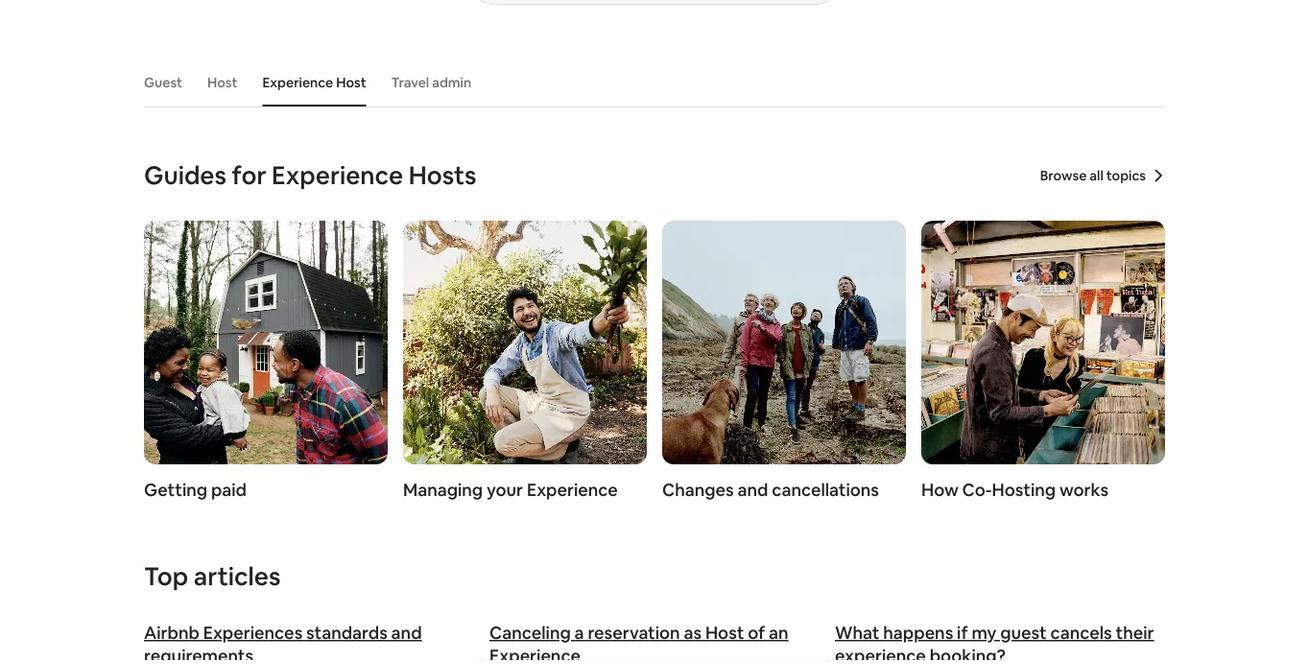 Task type: describe. For each thing, give the bounding box(es) containing it.
cancels
[[1051, 622, 1112, 645]]

admin
[[432, 74, 471, 91]]

browse
[[1040, 167, 1087, 184]]

travel
[[391, 74, 429, 91]]

airbnb experiences standards and requirements link
[[144, 622, 474, 661]]

guest button
[[134, 64, 192, 101]]

guest
[[144, 74, 182, 91]]

browse all topics
[[1040, 167, 1146, 184]]

experiences
[[203, 622, 303, 645]]

happens
[[883, 622, 953, 645]]

experience inside "link"
[[527, 479, 618, 502]]

as
[[684, 622, 702, 645]]

reservation
[[588, 622, 680, 645]]

changes and cancellations
[[662, 479, 879, 502]]

changes
[[662, 479, 734, 502]]

a group of people with a dog, hiking on a rocky beach. image
[[662, 221, 906, 465]]

browse all topics link
[[1040, 167, 1165, 184]]

requirements
[[144, 645, 254, 661]]

my
[[972, 622, 997, 645]]

booking?
[[930, 645, 1006, 661]]

experience right the for
[[272, 159, 403, 191]]

topics
[[1106, 167, 1146, 184]]

experience host button
[[253, 64, 376, 101]]

host button
[[198, 64, 247, 101]]

what happens if my guest cancels their experience booking? link
[[835, 622, 1165, 661]]

paid
[[211, 479, 247, 502]]

how co-hosting works link
[[921, 221, 1165, 502]]

managing your experience
[[403, 479, 618, 502]]

hosts
[[409, 159, 477, 191]]

travel admin button
[[382, 64, 481, 101]]

their
[[1116, 622, 1154, 645]]

a person working in a garden, holding a bunch of green produce. image
[[403, 221, 647, 465]]

experience inside button
[[262, 74, 333, 91]]



Task type: vqa. For each thing, say whether or not it's contained in the screenshot.
Location button at the left of the page
no



Task type: locate. For each thing, give the bounding box(es) containing it.
and right "standards"
[[391, 622, 422, 645]]

host
[[207, 74, 237, 91], [336, 74, 366, 91], [705, 622, 744, 645]]

two adults and a child, laughing, outside a barn-shaped house in the forest. image
[[144, 221, 388, 465]]

for
[[232, 159, 266, 191]]

travel admin
[[391, 74, 471, 91]]

if
[[957, 622, 968, 645]]

what happens if my guest cancels their experience booking?
[[835, 622, 1154, 661]]

and inside changes and cancellations link
[[738, 479, 768, 502]]

experience
[[262, 74, 333, 91], [272, 159, 403, 191], [527, 479, 618, 502], [490, 645, 581, 661]]

all
[[1090, 167, 1104, 184]]

and inside airbnb experiences standards and requirements
[[391, 622, 422, 645]]

canceling a reservation as host of an experience link
[[490, 622, 820, 661]]

experience down canceling
[[490, 645, 581, 661]]

experience
[[835, 645, 926, 661]]

guides
[[144, 159, 227, 191]]

tab list
[[134, 59, 1165, 107]]

standards
[[306, 622, 388, 645]]

top
[[144, 561, 188, 593]]

your
[[487, 479, 523, 502]]

hosting
[[992, 479, 1056, 502]]

0 horizontal spatial and
[[391, 622, 422, 645]]

experience inside canceling a reservation as host of an experience
[[490, 645, 581, 661]]

how
[[921, 479, 959, 502]]

managing
[[403, 479, 483, 502]]

host inside canceling a reservation as host of an experience
[[705, 622, 744, 645]]

host right guest
[[207, 74, 237, 91]]

experience right your on the left of page
[[527, 479, 618, 502]]

guides for experience hosts
[[144, 159, 477, 191]]

canceling
[[490, 622, 571, 645]]

managing your experience link
[[403, 221, 647, 502]]

1 horizontal spatial and
[[738, 479, 768, 502]]

a
[[575, 622, 584, 645]]

canceling a reservation as host of an experience
[[490, 622, 789, 661]]

tab list containing guest
[[134, 59, 1165, 107]]

cancellations
[[772, 479, 879, 502]]

and
[[738, 479, 768, 502], [391, 622, 422, 645]]

host left travel
[[336, 74, 366, 91]]

experience right host button
[[262, 74, 333, 91]]

top articles
[[144, 561, 281, 593]]

co-
[[962, 479, 992, 502]]

how co-hosting works
[[921, 479, 1109, 502]]

getting
[[144, 479, 207, 502]]

2 horizontal spatial host
[[705, 622, 744, 645]]

airbnb experiences standards and requirements
[[144, 622, 422, 661]]

getting paid link
[[144, 221, 388, 502]]

two people browsing in a record shop. image
[[921, 221, 1165, 465]]

works
[[1060, 479, 1109, 502]]

of
[[748, 622, 765, 645]]

experience host
[[262, 74, 366, 91]]

and right changes
[[738, 479, 768, 502]]

1 horizontal spatial host
[[336, 74, 366, 91]]

articles
[[194, 561, 281, 593]]

what
[[835, 622, 880, 645]]

an
[[769, 622, 789, 645]]

0 vertical spatial and
[[738, 479, 768, 502]]

changes and cancellations link
[[662, 221, 906, 502]]

host left of
[[705, 622, 744, 645]]

Search how-tos and more search field
[[464, 0, 792, 4]]

1 vertical spatial and
[[391, 622, 422, 645]]

airbnb
[[144, 622, 199, 645]]

0 horizontal spatial host
[[207, 74, 237, 91]]

None search field
[[463, 0, 847, 5]]

getting paid
[[144, 479, 247, 502]]

guest
[[1000, 622, 1047, 645]]



